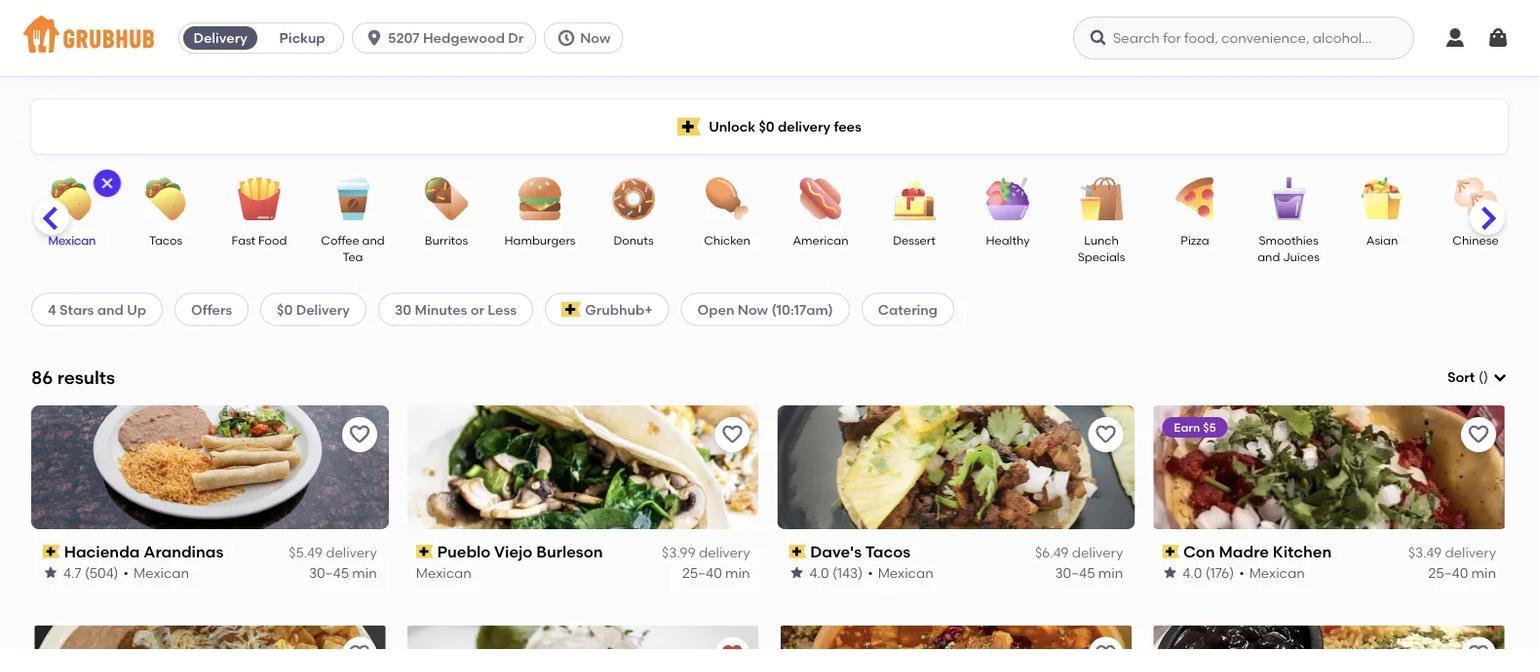 Task type: vqa. For each thing, say whether or not it's contained in the screenshot.
"fast food"
yes



Task type: locate. For each thing, give the bounding box(es) containing it.
subscription pass image left dave's
[[789, 545, 806, 559]]

25–40 min
[[682, 564, 750, 581], [1429, 564, 1496, 581]]

delivery down tea
[[296, 301, 350, 318]]

chinese image
[[1442, 177, 1510, 220]]

0 vertical spatial tacos
[[149, 233, 182, 247]]

svg image
[[1487, 26, 1510, 50], [1492, 370, 1508, 385]]

0 horizontal spatial 30–45 min
[[309, 564, 377, 581]]

1 horizontal spatial and
[[362, 233, 385, 247]]

1 25–40 from the left
[[682, 564, 722, 581]]

fees
[[834, 118, 862, 135]]

min down $3.49 delivery
[[1472, 564, 1496, 581]]

2 star icon image from the left
[[789, 565, 805, 581]]

mexican for hacienda arandinas
[[134, 564, 189, 581]]

smoothies and juices
[[1258, 233, 1320, 264]]

javi's best of tex-mex logo image
[[1154, 626, 1505, 650]]

30–45 min down $6.49 delivery
[[1055, 564, 1123, 581]]

2 • mexican from the left
[[868, 564, 934, 581]]

svg image inside now button
[[557, 28, 576, 48]]

tacos down tacos image on the top left of page
[[149, 233, 182, 247]]

1 horizontal spatial •
[[868, 564, 873, 581]]

subscription pass image
[[43, 545, 60, 559], [416, 545, 433, 559], [789, 545, 806, 559]]

25–40
[[682, 564, 722, 581], [1429, 564, 1468, 581]]

donuts image
[[600, 177, 668, 220]]

save this restaurant button for pueblo viejo burleson logo
[[715, 417, 750, 452]]

25–40 down $3.49 delivery
[[1429, 564, 1468, 581]]

30–45 for hacienda arandinas
[[309, 564, 349, 581]]

lunch
[[1084, 233, 1119, 247]]

0 horizontal spatial subscription pass image
[[43, 545, 60, 559]]

mexican for dave's tacos
[[878, 564, 934, 581]]

delivery right $3.49
[[1445, 545, 1496, 561]]

none field containing sort
[[1448, 368, 1508, 387]]

4.0 down the con
[[1183, 564, 1202, 581]]

0 horizontal spatial 25–40
[[682, 564, 722, 581]]

• for arandinas
[[123, 564, 129, 581]]

2 min from the left
[[725, 564, 750, 581]]

save this restaurant image for dave's tacos
[[1094, 423, 1117, 446]]

25–40 down $3.99 delivery
[[682, 564, 722, 581]]

5207 hedgewood dr
[[388, 30, 524, 46]]

delivery right $3.99 at the bottom
[[699, 545, 750, 561]]

star icon image
[[43, 565, 58, 581], [789, 565, 805, 581], [1162, 565, 1178, 581]]

0 horizontal spatial and
[[97, 301, 124, 318]]

1 horizontal spatial delivery
[[296, 301, 350, 318]]

star icon image left '4.0 (143)'
[[789, 565, 805, 581]]

stars
[[59, 301, 94, 318]]

star icon image left the 4.7
[[43, 565, 58, 581]]

chicken image
[[693, 177, 761, 220]]

tacos right dave's
[[865, 542, 911, 561]]

2 subscription pass image from the left
[[416, 545, 433, 559]]

• mexican down hacienda arandinas
[[123, 564, 189, 581]]

1 vertical spatial delivery
[[296, 301, 350, 318]]

and up tea
[[362, 233, 385, 247]]

30–45 min down $5.49 delivery
[[309, 564, 377, 581]]

smoothies
[[1259, 233, 1319, 247]]

30
[[395, 301, 412, 318]]

30–45 down $5.49 delivery
[[309, 564, 349, 581]]

3 • from the left
[[1239, 564, 1245, 581]]

0 horizontal spatial •
[[123, 564, 129, 581]]

$6.49
[[1035, 545, 1069, 561]]

2 horizontal spatial subscription pass image
[[789, 545, 806, 559]]

25–40 for con madre kitchen
[[1429, 564, 1468, 581]]

$0 right unlock
[[759, 118, 775, 135]]

1 horizontal spatial 30–45
[[1055, 564, 1095, 581]]

2 horizontal spatial star icon image
[[1162, 565, 1178, 581]]

25–40 min down $3.49 delivery
[[1429, 564, 1496, 581]]

25–40 min for con madre kitchen
[[1429, 564, 1496, 581]]

subscription pass image for pueblo viejo burleson
[[416, 545, 433, 559]]

mexican down hacienda arandinas
[[134, 564, 189, 581]]

1 vertical spatial and
[[1258, 250, 1280, 264]]

1 horizontal spatial star icon image
[[789, 565, 805, 581]]

0 horizontal spatial delivery
[[193, 30, 247, 46]]

tacos image
[[132, 177, 200, 220]]

1 min from the left
[[352, 564, 377, 581]]

1 vertical spatial save this restaurant image
[[1467, 643, 1491, 650]]

earn $5
[[1174, 420, 1216, 434]]

2 horizontal spatial • mexican
[[1239, 564, 1305, 581]]

save this restaurant button
[[342, 417, 377, 452], [715, 417, 750, 452], [1088, 417, 1123, 452], [1461, 417, 1496, 452], [342, 637, 377, 650], [1088, 637, 1123, 650], [1461, 637, 1496, 650]]

30 minutes or less
[[395, 301, 517, 318]]

subscription pass image left pueblo
[[416, 545, 433, 559]]

• right (504)
[[123, 564, 129, 581]]

american image
[[787, 177, 855, 220]]

save this restaurant button for taco-mex logo
[[1088, 637, 1123, 650]]

and left up
[[97, 301, 124, 318]]

1 horizontal spatial tacos
[[865, 542, 911, 561]]

open
[[698, 301, 734, 318]]

0 horizontal spatial star icon image
[[43, 565, 58, 581]]

subscription pass image
[[1162, 545, 1179, 559]]

30–45
[[309, 564, 349, 581], [1055, 564, 1095, 581]]

1 30–45 from the left
[[309, 564, 349, 581]]

4.0 down dave's
[[810, 564, 829, 581]]

86
[[31, 367, 53, 388]]

subscription pass image for dave's tacos
[[789, 545, 806, 559]]

$3.99 delivery
[[662, 545, 750, 561]]

and inside smoothies and juices
[[1258, 250, 1280, 264]]

1 horizontal spatial 4.0
[[1183, 564, 1202, 581]]

and for coffee and tea
[[362, 233, 385, 247]]

2 horizontal spatial and
[[1258, 250, 1280, 264]]

grubhub plus flag logo image left unlock
[[678, 117, 701, 136]]

1 horizontal spatial 30–45 min
[[1055, 564, 1123, 581]]

$0 down food
[[277, 301, 293, 318]]

coffee and tea
[[321, 233, 385, 264]]

• down madre
[[1239, 564, 1245, 581]]

save this restaurant image
[[1467, 423, 1491, 446], [1467, 643, 1491, 650]]

con madre kitchen
[[1183, 542, 1332, 561]]

or
[[471, 301, 484, 318]]

0 vertical spatial save this restaurant image
[[1467, 423, 1491, 446]]

1 • from the left
[[123, 564, 129, 581]]

0 horizontal spatial tacos
[[149, 233, 182, 247]]

86 results
[[31, 367, 115, 388]]

1 • mexican from the left
[[123, 564, 189, 581]]

con madre kitchen logo image
[[1154, 405, 1505, 529]]

$5.49 delivery
[[289, 545, 377, 561]]

mexican down pueblo
[[416, 564, 472, 581]]

offers
[[191, 301, 232, 318]]

4 stars and up
[[48, 301, 146, 318]]

specials
[[1078, 250, 1125, 264]]

tacos
[[149, 233, 182, 247], [865, 542, 911, 561]]

0 vertical spatial and
[[362, 233, 385, 247]]

con
[[1183, 542, 1215, 561]]

4 min from the left
[[1472, 564, 1496, 581]]

2 horizontal spatial •
[[1239, 564, 1245, 581]]

(10:17am)
[[771, 301, 833, 318]]

up
[[127, 301, 146, 318]]

0 vertical spatial grubhub plus flag logo image
[[678, 117, 701, 136]]

burritos
[[425, 233, 468, 247]]

)
[[1484, 369, 1489, 386]]

and for smoothies and juices
[[1258, 250, 1280, 264]]

1 30–45 min from the left
[[309, 564, 377, 581]]

delivery right $6.49
[[1072, 545, 1123, 561]]

• mexican down con madre kitchen
[[1239, 564, 1305, 581]]

3 subscription pass image from the left
[[789, 545, 806, 559]]

mexican down dave's tacos
[[878, 564, 934, 581]]

delivery
[[778, 118, 831, 135], [326, 545, 377, 561], [699, 545, 750, 561], [1072, 545, 1123, 561], [1445, 545, 1496, 561]]

pickup button
[[261, 22, 343, 54]]

1 horizontal spatial now
[[738, 301, 768, 318]]

$0
[[759, 118, 775, 135], [277, 301, 293, 318]]

0 horizontal spatial 30–45
[[309, 564, 349, 581]]

min down $5.49 delivery
[[352, 564, 377, 581]]

delivery for dave's tacos
[[1072, 545, 1123, 561]]

1 subscription pass image from the left
[[43, 545, 60, 559]]

30–45 min for hacienda arandinas
[[309, 564, 377, 581]]

min for con madre kitchen
[[1472, 564, 1496, 581]]

and down smoothies
[[1258, 250, 1280, 264]]

1 4.0 from the left
[[810, 564, 829, 581]]

save this restaurant image for hacienda arandinas
[[348, 423, 371, 446]]

mexican down con madre kitchen
[[1249, 564, 1305, 581]]

25–40 for pueblo viejo burleson
[[682, 564, 722, 581]]

2 25–40 min from the left
[[1429, 564, 1496, 581]]

2 4.0 from the left
[[1183, 564, 1202, 581]]

min
[[352, 564, 377, 581], [725, 564, 750, 581], [1098, 564, 1123, 581], [1472, 564, 1496, 581]]

30–45 min
[[309, 564, 377, 581], [1055, 564, 1123, 581]]

now right open
[[738, 301, 768, 318]]

4.0
[[810, 564, 829, 581], [1183, 564, 1202, 581]]

grubhub plus flag logo image left grubhub+ at the left
[[562, 302, 581, 317]]

1 25–40 min from the left
[[682, 564, 750, 581]]

mexican for con madre kitchen
[[1249, 564, 1305, 581]]

$3.99
[[662, 545, 696, 561]]

2 vertical spatial and
[[97, 301, 124, 318]]

hedgewood
[[423, 30, 505, 46]]

pueblo
[[437, 542, 491, 561]]

delivery
[[193, 30, 247, 46], [296, 301, 350, 318]]

1 horizontal spatial • mexican
[[868, 564, 934, 581]]

subscription pass image for hacienda arandinas
[[43, 545, 60, 559]]

delivery right $5.49
[[326, 545, 377, 561]]

hecho en mexico logo image
[[404, 626, 762, 650]]

min down $3.99 delivery
[[725, 564, 750, 581]]

sort
[[1448, 369, 1475, 386]]

• for tacos
[[868, 564, 873, 581]]

grubhub plus flag logo image
[[678, 117, 701, 136], [562, 302, 581, 317]]

star icon image down subscription pass image
[[1162, 565, 1178, 581]]

open now (10:17am)
[[698, 301, 833, 318]]

3 • mexican from the left
[[1239, 564, 1305, 581]]

25–40 min down $3.99 delivery
[[682, 564, 750, 581]]

svg image inside "5207 hedgewood dr" button
[[365, 28, 384, 48]]

1 horizontal spatial subscription pass image
[[416, 545, 433, 559]]

delivery left 'pickup' button
[[193, 30, 247, 46]]

0 vertical spatial $0
[[759, 118, 775, 135]]

0 horizontal spatial • mexican
[[123, 564, 189, 581]]

$5.49
[[289, 545, 323, 561]]

dave's tacos
[[810, 542, 911, 561]]

$3.49 delivery
[[1408, 545, 1496, 561]]

saved restaurant image
[[721, 643, 744, 650]]

chicken
[[704, 233, 750, 247]]

None field
[[1448, 368, 1508, 387]]

0 vertical spatial now
[[580, 30, 611, 46]]

2 30–45 min from the left
[[1055, 564, 1123, 581]]

smoothies and juices image
[[1255, 177, 1323, 220]]

2 save this restaurant image from the top
[[1467, 643, 1491, 650]]

now
[[580, 30, 611, 46], [738, 301, 768, 318]]

4.7
[[63, 564, 81, 581]]

30–45 down $6.49 delivery
[[1055, 564, 1095, 581]]

fast food image
[[225, 177, 293, 220]]

and inside coffee and tea
[[362, 233, 385, 247]]

0 vertical spatial svg image
[[1487, 26, 1510, 50]]

save this restaurant image
[[348, 423, 371, 446], [721, 423, 744, 446], [1094, 423, 1117, 446], [348, 643, 371, 650], [1094, 643, 1117, 650]]

1 horizontal spatial 25–40 min
[[1429, 564, 1496, 581]]

star icon image for hacienda arandinas
[[43, 565, 58, 581]]

2 30–45 from the left
[[1055, 564, 1095, 581]]

min down $6.49 delivery
[[1098, 564, 1123, 581]]

0 horizontal spatial 25–40 min
[[682, 564, 750, 581]]

1 horizontal spatial grubhub plus flag logo image
[[678, 117, 701, 136]]

tea
[[343, 250, 363, 264]]

svg image
[[1444, 26, 1467, 50], [365, 28, 384, 48], [557, 28, 576, 48], [1089, 28, 1108, 48], [99, 175, 115, 191]]

1 star icon image from the left
[[43, 565, 58, 581]]

catering
[[878, 301, 938, 318]]

• mexican for tacos
[[868, 564, 934, 581]]

save this restaurant button for casa garcia's mexican restaurant logo
[[342, 637, 377, 650]]

• right (143)
[[868, 564, 873, 581]]

burleson
[[536, 542, 603, 561]]

3 min from the left
[[1098, 564, 1123, 581]]

1 vertical spatial $0
[[277, 301, 293, 318]]

0 vertical spatial delivery
[[193, 30, 247, 46]]

madre
[[1219, 542, 1269, 561]]

• mexican for arandinas
[[123, 564, 189, 581]]

•
[[123, 564, 129, 581], [868, 564, 873, 581], [1239, 564, 1245, 581]]

• mexican down dave's tacos
[[868, 564, 934, 581]]

4.0 (143)
[[810, 564, 863, 581]]

and
[[362, 233, 385, 247], [1258, 250, 1280, 264], [97, 301, 124, 318]]

4.0 (176)
[[1183, 564, 1234, 581]]

1 horizontal spatial 25–40
[[1429, 564, 1468, 581]]

2 • from the left
[[868, 564, 873, 581]]

0 horizontal spatial now
[[580, 30, 611, 46]]

now right dr
[[580, 30, 611, 46]]

3 star icon image from the left
[[1162, 565, 1178, 581]]

0 horizontal spatial 4.0
[[810, 564, 829, 581]]

1 vertical spatial grubhub plus flag logo image
[[562, 302, 581, 317]]

2 25–40 from the left
[[1429, 564, 1468, 581]]

subscription pass image left hacienda
[[43, 545, 60, 559]]

0 horizontal spatial grubhub plus flag logo image
[[562, 302, 581, 317]]



Task type: describe. For each thing, give the bounding box(es) containing it.
grubhub plus flag logo image for unlock $0 delivery fees
[[678, 117, 701, 136]]

• for madre
[[1239, 564, 1245, 581]]

1 vertical spatial now
[[738, 301, 768, 318]]

4.0 for con madre kitchen
[[1183, 564, 1202, 581]]

$6.49 delivery
[[1035, 545, 1123, 561]]

pueblo viejo burleson logo image
[[404, 405, 762, 529]]

taco-mex logo image
[[777, 626, 1135, 650]]

unlock $0 delivery fees
[[709, 118, 862, 135]]

1 vertical spatial svg image
[[1492, 370, 1508, 385]]

lunch specials
[[1078, 233, 1125, 264]]

mexican down mexican image
[[48, 233, 96, 247]]

Search for food, convenience, alcohol... search field
[[1073, 17, 1414, 59]]

1 vertical spatial tacos
[[865, 542, 911, 561]]

save this restaurant image inside 'button'
[[1467, 643, 1491, 650]]

food
[[258, 233, 287, 247]]

(504)
[[85, 564, 118, 581]]

main navigation navigation
[[0, 0, 1539, 76]]

25–40 min for pueblo viejo burleson
[[682, 564, 750, 581]]

dave's tacos logo image
[[777, 405, 1135, 529]]

hamburgers
[[504, 233, 576, 247]]

asian
[[1367, 233, 1398, 247]]

5207 hedgewood dr button
[[352, 22, 544, 54]]

save this restaurant button for 'hacienda arandinas logo' at left
[[342, 417, 377, 452]]

$3.49
[[1408, 545, 1442, 561]]

pueblo viejo burleson
[[437, 542, 603, 561]]

fast
[[232, 233, 256, 247]]

min for dave's tacos
[[1098, 564, 1123, 581]]

svg image inside main navigation navigation
[[1487, 26, 1510, 50]]

$0 delivery
[[277, 301, 350, 318]]

star icon image for con madre kitchen
[[1162, 565, 1178, 581]]

save this restaurant button for javi's best of tex-mex logo
[[1461, 637, 1496, 650]]

30–45 for dave's tacos
[[1055, 564, 1095, 581]]

grubhub plus flag logo image for grubhub+
[[562, 302, 581, 317]]

now button
[[544, 22, 631, 54]]

less
[[488, 301, 517, 318]]

pizza image
[[1161, 177, 1229, 220]]

delivery for hacienda arandinas
[[326, 545, 377, 561]]

dave's
[[810, 542, 862, 561]]

delivery for pueblo viejo burleson
[[699, 545, 750, 561]]

chinese
[[1453, 233, 1499, 247]]

kitchen
[[1273, 542, 1332, 561]]

american
[[793, 233, 849, 247]]

grubhub+
[[585, 301, 653, 318]]

dessert image
[[880, 177, 949, 220]]

save this restaurant image for pueblo viejo burleson
[[721, 423, 744, 446]]

now inside button
[[580, 30, 611, 46]]

delivery left fees
[[778, 118, 831, 135]]

coffee
[[321, 233, 359, 247]]

min for hacienda arandinas
[[352, 564, 377, 581]]

asian image
[[1348, 177, 1416, 220]]

hacienda arandinas logo image
[[31, 405, 389, 529]]

casa garcia's mexican restaurant logo image
[[34, 626, 385, 650]]

1 horizontal spatial $0
[[759, 118, 775, 135]]

save this restaurant button for dave's tacos logo
[[1088, 417, 1123, 452]]

healthy image
[[974, 177, 1042, 220]]

saved restaurant button
[[715, 637, 750, 650]]

earn
[[1174, 420, 1200, 434]]

delivery for con madre kitchen
[[1445, 545, 1496, 561]]

viejo
[[494, 542, 533, 561]]

(143)
[[833, 564, 863, 581]]

dr
[[508, 30, 524, 46]]

lunch specials image
[[1067, 177, 1136, 220]]

delivery inside button
[[193, 30, 247, 46]]

1 save this restaurant image from the top
[[1467, 423, 1491, 446]]

pizza
[[1181, 233, 1209, 247]]

5207
[[388, 30, 420, 46]]

healthy
[[986, 233, 1030, 247]]

donuts
[[614, 233, 654, 247]]

min for pueblo viejo burleson
[[725, 564, 750, 581]]

pickup
[[279, 30, 325, 46]]

minutes
[[415, 301, 467, 318]]

30–45 min for dave's tacos
[[1055, 564, 1123, 581]]

dessert
[[893, 233, 936, 247]]

(
[[1479, 369, 1484, 386]]

arandinas
[[144, 542, 224, 561]]

4.0 for dave's tacos
[[810, 564, 829, 581]]

juices
[[1283, 250, 1320, 264]]

sort ( )
[[1448, 369, 1489, 386]]

fast food
[[232, 233, 287, 247]]

star icon image for dave's tacos
[[789, 565, 805, 581]]

hamburgers image
[[506, 177, 574, 220]]

unlock
[[709, 118, 756, 135]]

hacienda arandinas
[[64, 542, 224, 561]]

0 horizontal spatial $0
[[277, 301, 293, 318]]

• mexican for madre
[[1239, 564, 1305, 581]]

delivery button
[[179, 22, 261, 54]]

$5
[[1203, 420, 1216, 434]]

results
[[57, 367, 115, 388]]

coffee and tea image
[[319, 177, 387, 220]]

mexican image
[[38, 177, 106, 220]]

burritos image
[[412, 177, 481, 220]]

(176)
[[1206, 564, 1234, 581]]

4.7 (504)
[[63, 564, 118, 581]]

hacienda
[[64, 542, 140, 561]]

4
[[48, 301, 56, 318]]



